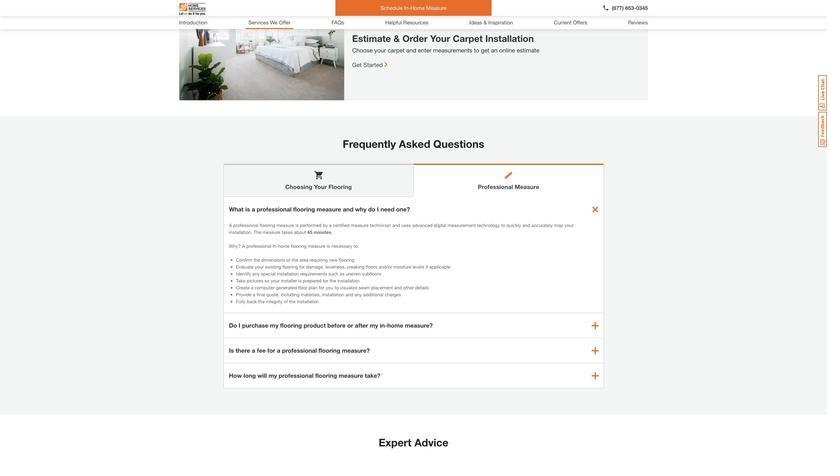 Task type: vqa. For each thing, say whether or not it's contained in the screenshot.
the bottom "$11.98"
no



Task type: locate. For each thing, give the bounding box(es) containing it.
professional up how long will my professional flooring measure take?
[[282, 347, 317, 354]]

2 vertical spatial to
[[335, 285, 339, 291]]

for
[[299, 264, 305, 270], [323, 278, 328, 284], [319, 285, 324, 291], [267, 347, 275, 354]]

1 horizontal spatial home
[[387, 322, 403, 329]]

materials,
[[301, 292, 321, 297]]

0 horizontal spatial &
[[394, 33, 400, 44]]

2 horizontal spatial to
[[501, 223, 505, 228]]

1 vertical spatial a
[[242, 243, 245, 249]]

0 horizontal spatial your
[[314, 183, 327, 190]]

quote,
[[266, 292, 280, 297]]

your up choose your carpet and enter measurements to get an online estimate
[[430, 33, 450, 44]]

0 vertical spatial &
[[484, 19, 487, 25]]

my right will
[[269, 372, 277, 379]]

measure
[[317, 206, 341, 213], [276, 223, 294, 228], [351, 223, 368, 228], [263, 229, 280, 235], [308, 243, 325, 249], [339, 372, 363, 379]]

will
[[257, 372, 267, 379]]

1 horizontal spatial in-
[[380, 322, 387, 329]]

necessary
[[331, 243, 352, 249]]

i right do
[[377, 206, 379, 213]]

questions
[[433, 138, 484, 150]]

any up pictures
[[252, 271, 260, 277]]

generated
[[276, 285, 297, 291]]

your right map
[[564, 223, 574, 228]]

faqs
[[331, 19, 344, 25]]

0 vertical spatial your
[[430, 33, 450, 44]]

is up "about"
[[295, 223, 299, 228]]

1 vertical spatial your
[[314, 183, 327, 190]]

subfloors
[[362, 271, 381, 277]]

the
[[254, 229, 261, 235]]

schedule
[[381, 5, 403, 11]]

offer
[[279, 19, 291, 25]]

introduction
[[179, 19, 207, 25]]

your left flooring
[[314, 183, 327, 190]]

1 horizontal spatial &
[[484, 19, 487, 25]]

details
[[415, 285, 429, 291]]

is up the floor
[[298, 278, 302, 284]]

get started
[[352, 61, 383, 68]]

measure right professional
[[515, 183, 539, 190]]

asked
[[399, 138, 430, 150]]

45 minutes .
[[307, 229, 333, 235]]

additional
[[363, 292, 383, 297]]

1 vertical spatial to
[[501, 223, 505, 228]]

professional inside a professional flooring measure is performed by a certified measure technician and uses advanced digital measurement technology to quickly and accurately map your installation. the measure takes about
[[233, 223, 258, 228]]

for down area
[[299, 264, 305, 270]]

0 horizontal spatial home
[[278, 243, 290, 249]]

in- right after
[[380, 322, 387, 329]]

a professional flooring measure is performed by a certified measure technician and uses advanced digital measurement technology to quickly and accurately map your installation. the measure takes about
[[229, 223, 574, 235]]

1 vertical spatial i
[[239, 322, 240, 329]]

take?
[[365, 372, 380, 379]]

and right quickly
[[522, 223, 530, 228]]

of down including
[[284, 299, 288, 304]]

to right you
[[335, 285, 339, 291]]

area
[[299, 257, 308, 263]]

home down charges
[[387, 322, 403, 329]]

1 horizontal spatial any
[[355, 292, 362, 297]]

feedback link image
[[818, 112, 827, 147]]

is inside a professional flooring measure is performed by a certified measure technician and uses advanced digital measurement technology to quickly and accurately map your installation. the measure takes about
[[295, 223, 299, 228]]

and left why
[[343, 206, 353, 213]]

do
[[368, 206, 375, 213]]

confirm the dimensions of the area requiring new flooring evaluate your existing flooring for damage, levelness, creaking floors and/or moisture levels if applicable identify any special installation requirements such as uneven subfloors take pictures so your installer is prepared for the installation create a computer-generated floor plan for you to visualize seam placement and other details provide a final quote, including materials, installation and any additional charges fully back the integrity of the installation
[[236, 257, 450, 304]]

1 horizontal spatial measure
[[515, 183, 539, 190]]

why? a professional in-home flooring measure is necessary to:
[[229, 243, 359, 249]]

helpful resources
[[385, 19, 428, 25]]

i
[[377, 206, 379, 213], [239, 322, 240, 329]]

& right ideas
[[484, 19, 487, 25]]

do
[[229, 322, 237, 329]]

0 vertical spatial measure?
[[405, 322, 433, 329]]

advanced
[[412, 223, 433, 228]]

a right by
[[329, 223, 332, 228]]

dimensions
[[261, 257, 285, 263]]

my for how long will my professional flooring measure take?
[[269, 372, 277, 379]]

0 vertical spatial i
[[377, 206, 379, 213]]

measure right home
[[426, 5, 446, 11]]

to left quickly
[[501, 223, 505, 228]]

of down why? a professional in-home flooring measure is necessary to:
[[286, 257, 290, 263]]

a up installation.
[[229, 223, 232, 228]]

0 horizontal spatial to
[[335, 285, 339, 291]]

1 horizontal spatial i
[[377, 206, 379, 213]]

&
[[484, 19, 487, 25], [394, 33, 400, 44]]

my
[[270, 322, 278, 329], [370, 322, 378, 329], [269, 372, 277, 379]]

technology
[[477, 223, 500, 228]]

is left necessary
[[327, 243, 330, 249]]

1 vertical spatial in-
[[380, 322, 387, 329]]

certified
[[333, 223, 349, 228]]

my right purchase
[[270, 322, 278, 329]]

1 vertical spatial any
[[355, 292, 362, 297]]

your
[[430, 33, 450, 44], [314, 183, 327, 190]]

is there a fee for a professional flooring measure?
[[229, 347, 370, 354]]

0 vertical spatial in-
[[273, 243, 278, 249]]

professional
[[478, 183, 513, 190]]

to left get
[[474, 47, 479, 54]]

home down takes
[[278, 243, 290, 249]]

professional down the is there a fee for a professional flooring measure?
[[279, 372, 314, 379]]

0 vertical spatial to
[[474, 47, 479, 54]]

measure up by
[[317, 206, 341, 213]]

to:
[[354, 243, 359, 249]]

0 horizontal spatial in-
[[273, 243, 278, 249]]

services
[[248, 19, 269, 25]]

any down seam
[[355, 292, 362, 297]]

expert
[[379, 436, 411, 449]]

levels
[[413, 264, 424, 270]]

a right why?
[[242, 243, 245, 249]]

requirements
[[300, 271, 327, 277]]

to
[[474, 47, 479, 54], [501, 223, 505, 228], [335, 285, 339, 291]]

my right after
[[370, 322, 378, 329]]

0 horizontal spatial measure
[[426, 5, 446, 11]]

we
[[270, 19, 277, 25]]

final
[[257, 292, 265, 297]]

(877) 653-0345 link
[[603, 4, 648, 12]]

is right what
[[245, 206, 250, 213]]

for left you
[[319, 285, 324, 291]]

one?
[[396, 206, 410, 213]]

plan
[[309, 285, 318, 291]]

.
[[331, 229, 333, 235]]

i right the do
[[239, 322, 240, 329]]

1 horizontal spatial a
[[242, 243, 245, 249]]

measure left take?
[[339, 372, 363, 379]]

professional down the
[[246, 243, 271, 249]]

a inside a professional flooring measure is performed by a certified measure technician and uses advanced digital measurement technology to quickly and accurately map your installation. the measure takes about
[[229, 223, 232, 228]]

0 vertical spatial measure
[[426, 5, 446, 11]]

and up charges
[[394, 285, 402, 291]]

requiring
[[310, 257, 328, 263]]

floor
[[298, 285, 307, 291]]

the
[[254, 257, 260, 263], [292, 257, 298, 263], [330, 278, 336, 284], [258, 299, 265, 304], [289, 299, 296, 304]]

and down visualize
[[345, 292, 353, 297]]

takes
[[282, 229, 293, 235]]

0 horizontal spatial any
[[252, 271, 260, 277]]

1 vertical spatial &
[[394, 33, 400, 44]]

0 vertical spatial a
[[229, 223, 232, 228]]

0 vertical spatial of
[[286, 257, 290, 263]]

professional
[[257, 206, 292, 213], [233, 223, 258, 228], [246, 243, 271, 249], [282, 347, 317, 354], [279, 372, 314, 379]]

before
[[327, 322, 346, 329]]

frequently asked questions
[[343, 138, 484, 150]]

any
[[252, 271, 260, 277], [355, 292, 362, 297]]

0345
[[636, 5, 648, 11]]

your
[[374, 47, 386, 54], [564, 223, 574, 228], [255, 264, 264, 270], [271, 278, 280, 284]]

there
[[236, 347, 250, 354]]

quickly
[[507, 223, 521, 228]]

integrity
[[266, 299, 282, 304]]

in- up dimensions
[[273, 243, 278, 249]]

bedroom with carpet; orange carpet roll icon image
[[179, 1, 344, 100]]

to inside confirm the dimensions of the area requiring new flooring evaluate your existing flooring for damage, levelness, creaking floors and/or moisture levels if applicable identify any special installation requirements such as uneven subfloors take pictures so your installer is prepared for the installation create a computer-generated floor plan for you to visualize seam placement and other details provide a final quote, including materials, installation and any additional charges fully back the integrity of the installation
[[335, 285, 339, 291]]

map
[[554, 223, 563, 228]]

ideas
[[469, 19, 482, 25]]

1 horizontal spatial to
[[474, 47, 479, 54]]

& up the carpet
[[394, 33, 400, 44]]

flooring
[[328, 183, 352, 190]]

current
[[554, 19, 571, 25]]

0 horizontal spatial i
[[239, 322, 240, 329]]

provide
[[236, 292, 252, 297]]

choosing your flooring
[[285, 183, 352, 190]]

to inside a professional flooring measure is performed by a certified measure technician and uses advanced digital measurement technology to quickly and accurately map your installation. the measure takes about
[[501, 223, 505, 228]]

is
[[245, 206, 250, 213], [295, 223, 299, 228], [327, 243, 330, 249], [298, 278, 302, 284]]

1 horizontal spatial measure?
[[405, 322, 433, 329]]

professional up takes
[[257, 206, 292, 213]]

professional up installation.
[[233, 223, 258, 228]]

0 horizontal spatial measure?
[[342, 347, 370, 354]]

applicable
[[429, 264, 450, 270]]

0 horizontal spatial a
[[229, 223, 232, 228]]

1 vertical spatial home
[[387, 322, 403, 329]]



Task type: describe. For each thing, give the bounding box(es) containing it.
measure right the
[[263, 229, 280, 235]]

an
[[491, 47, 498, 54]]

uneven
[[346, 271, 361, 277]]

1 vertical spatial measure
[[515, 183, 539, 190]]

digital
[[434, 223, 446, 228]]

home
[[410, 5, 425, 11]]

order
[[402, 33, 428, 44]]

after
[[355, 322, 368, 329]]

prepared
[[303, 278, 321, 284]]

such
[[328, 271, 338, 277]]

1 vertical spatial measure?
[[342, 347, 370, 354]]

purchase
[[242, 322, 268, 329]]

expert advice
[[379, 436, 448, 449]]

product
[[304, 322, 326, 329]]

minutes
[[314, 229, 331, 235]]

flooring inside a professional flooring measure is performed by a certified measure technician and uses advanced digital measurement technology to quickly and accurately map your installation. the measure takes about
[[260, 223, 275, 228]]

long
[[243, 372, 256, 379]]

live chat image
[[818, 75, 827, 111]]

started
[[363, 61, 383, 68]]

the down including
[[289, 299, 296, 304]]

a left the final
[[253, 292, 255, 297]]

installer
[[281, 278, 297, 284]]

measurement
[[448, 223, 476, 228]]

1 vertical spatial of
[[284, 299, 288, 304]]

evaluate
[[236, 264, 254, 270]]

a left the fee
[[252, 347, 255, 354]]

or
[[347, 322, 353, 329]]

installation
[[485, 33, 534, 44]]

by
[[323, 223, 328, 228]]

the down the final
[[258, 299, 265, 304]]

create
[[236, 285, 250, 291]]

for up you
[[323, 278, 328, 284]]

enter
[[418, 47, 431, 54]]

how
[[229, 372, 242, 379]]

placement
[[371, 285, 393, 291]]

for right the fee
[[267, 347, 275, 354]]

45
[[307, 229, 312, 235]]

installation up visualize
[[337, 278, 360, 284]]

choosing
[[285, 183, 312, 190]]

choose
[[352, 47, 373, 54]]

and left uses
[[392, 223, 400, 228]]

0 vertical spatial any
[[252, 271, 260, 277]]

the right confirm
[[254, 257, 260, 263]]

is inside confirm the dimensions of the area requiring new flooring evaluate your existing flooring for damage, levelness, creaking floors and/or moisture levels if applicable identify any special installation requirements such as uneven subfloors take pictures so your installer is prepared for the installation create a computer-generated floor plan for you to visualize seam placement and other details provide a final quote, including materials, installation and any additional charges fully back the integrity of the installation
[[298, 278, 302, 284]]

about
[[294, 229, 306, 235]]

reviews
[[628, 19, 648, 25]]

do it for you logo image
[[179, 0, 206, 18]]

what is a professional flooring measure and why do i need one?
[[229, 206, 410, 213]]

carpet
[[388, 47, 405, 54]]

frequently
[[343, 138, 396, 150]]

fully
[[236, 299, 245, 304]]

other
[[403, 285, 414, 291]]

damage,
[[306, 264, 324, 270]]

services we offer
[[248, 19, 291, 25]]

1 horizontal spatial your
[[430, 33, 450, 44]]

ideas & inspiration
[[469, 19, 513, 25]]

a right what
[[252, 206, 255, 213]]

installation down materials,
[[297, 299, 319, 304]]

and/or
[[379, 264, 392, 270]]

get
[[352, 61, 362, 68]]

computer-
[[255, 285, 276, 291]]

a inside a professional flooring measure is performed by a certified measure technician and uses advanced digital measurement technology to quickly and accurately map your installation. the measure takes about
[[329, 223, 332, 228]]

your up special
[[255, 264, 264, 270]]

resources
[[403, 19, 428, 25]]

measure up takes
[[276, 223, 294, 228]]

need
[[380, 206, 394, 213]]

if
[[425, 264, 428, 270]]

helpful
[[385, 19, 402, 25]]

installation down you
[[322, 292, 344, 297]]

estimate
[[352, 33, 391, 44]]

a down pictures
[[251, 285, 253, 291]]

levelness,
[[325, 264, 346, 270]]

& for ideas
[[484, 19, 487, 25]]

your inside a professional flooring measure is performed by a certified measure technician and uses advanced digital measurement technology to quickly and accurately map your installation. the measure takes about
[[564, 223, 574, 228]]

your right so
[[271, 278, 280, 284]]

your down the estimate
[[374, 47, 386, 54]]

(877) 653-0345
[[612, 5, 648, 11]]

the down the such
[[330, 278, 336, 284]]

653-
[[625, 5, 636, 11]]

installation.
[[229, 229, 252, 235]]

my for do i purchase my flooring product before or after my in-home measure?
[[270, 322, 278, 329]]

current offers
[[554, 19, 587, 25]]

offers
[[573, 19, 587, 25]]

estimate & order your carpet installation
[[352, 33, 534, 44]]

professional measure
[[478, 183, 539, 190]]

charges
[[385, 292, 401, 297]]

schedule in-home measure
[[381, 5, 446, 11]]

pictures
[[247, 278, 263, 284]]

back
[[247, 299, 257, 304]]

installation up the installer
[[277, 271, 299, 277]]

existing
[[265, 264, 281, 270]]

advice
[[414, 436, 448, 449]]

fee
[[257, 347, 266, 354]]

measurements
[[433, 47, 472, 54]]

take
[[236, 278, 245, 284]]

why
[[355, 206, 366, 213]]

measure down why
[[351, 223, 368, 228]]

online
[[499, 47, 515, 54]]

choose your carpet and enter measurements to get an online estimate
[[352, 47, 539, 54]]

floors
[[366, 264, 377, 270]]

the left area
[[292, 257, 298, 263]]

a right the fee
[[277, 347, 280, 354]]

& for estimate
[[394, 33, 400, 44]]

is
[[229, 347, 234, 354]]

special
[[261, 271, 276, 277]]

how long will my professional flooring measure take?
[[229, 372, 380, 379]]

inspiration
[[488, 19, 513, 25]]

and down order
[[406, 47, 416, 54]]

measure up requiring
[[308, 243, 325, 249]]

0 vertical spatial home
[[278, 243, 290, 249]]

so
[[264, 278, 269, 284]]

seam
[[359, 285, 370, 291]]

measure inside button
[[426, 5, 446, 11]]

technician
[[370, 223, 391, 228]]

identify
[[236, 271, 251, 277]]

what
[[229, 206, 244, 213]]



